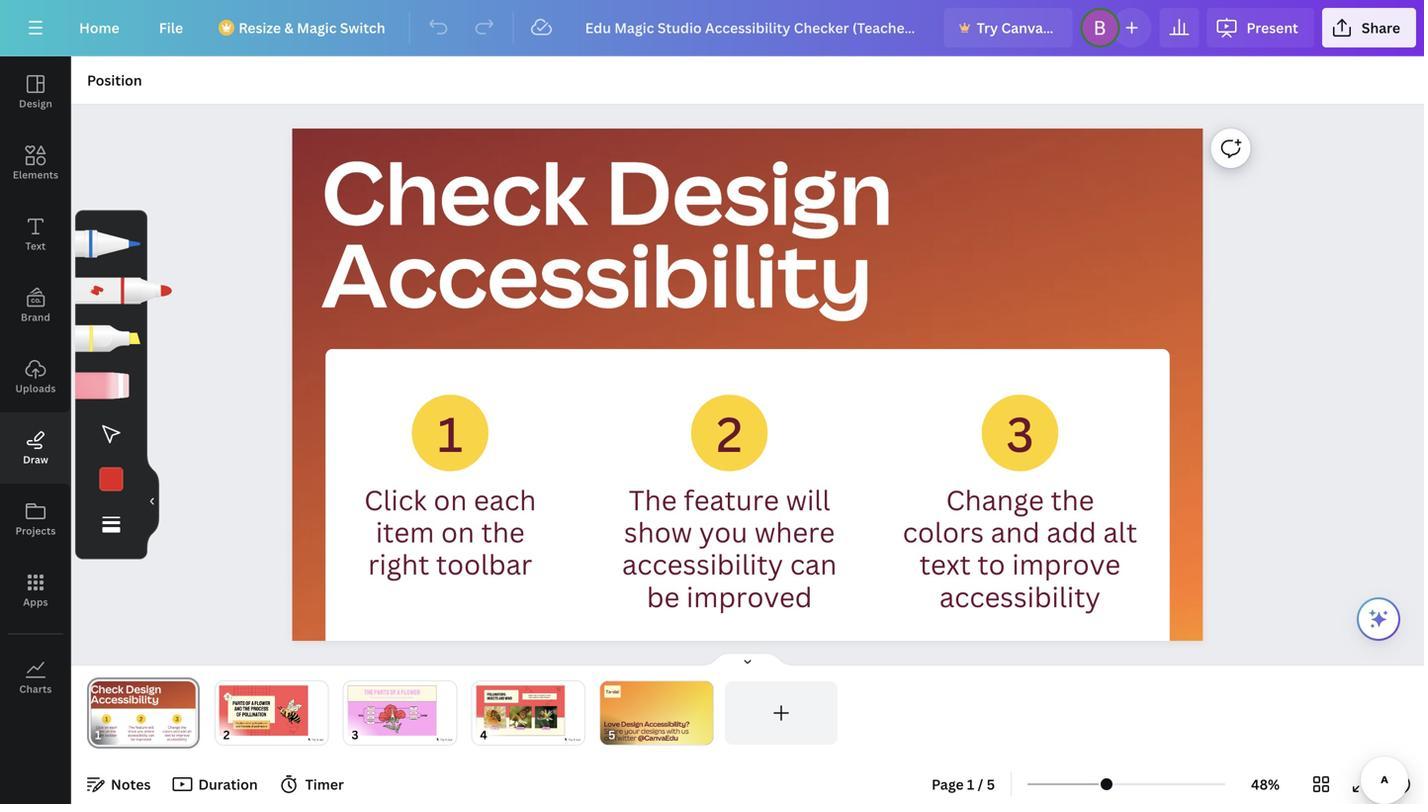 Task type: locate. For each thing, give the bounding box(es) containing it.
&
[[284, 18, 294, 37]]

0 vertical spatial 1
[[438, 401, 463, 466]]

1 inside button
[[967, 775, 975, 794]]

accessibility
[[622, 546, 784, 583], [940, 578, 1101, 615]]

main menu bar
[[0, 0, 1425, 56]]

on
[[434, 482, 467, 518], [441, 514, 475, 551]]

add
[[1047, 514, 1097, 551]]

timer
[[305, 775, 344, 794]]

brand button
[[0, 270, 71, 341]]

5
[[987, 775, 995, 794]]

1 horizontal spatial design
[[606, 132, 893, 251]]

magic
[[297, 18, 337, 37]]

apps
[[23, 596, 48, 609]]

to
[[978, 546, 1006, 583]]

accessibility inside change the colors and add alt text to improve accessibility
[[940, 578, 1101, 615]]

1 horizontal spatial 1
[[967, 775, 975, 794]]

1 vertical spatial design
[[606, 132, 893, 251]]

right
[[368, 546, 430, 583]]

1 up click on each item on the right toolbar
[[438, 401, 463, 466]]

0 vertical spatial design
[[19, 97, 52, 110]]

toolbar
[[436, 546, 533, 583]]

you
[[699, 514, 748, 551]]

change
[[946, 482, 1045, 518]]

1 left /
[[967, 775, 975, 794]]

0 horizontal spatial design
[[19, 97, 52, 110]]

Design title text field
[[570, 8, 937, 47]]

file
[[159, 18, 183, 37]]

timer button
[[274, 769, 352, 800]]

1 horizontal spatial accessibility
[[940, 578, 1101, 615]]

1
[[438, 401, 463, 466], [967, 775, 975, 794]]

1 horizontal spatial the
[[1051, 482, 1095, 518]]

notes button
[[79, 769, 159, 800]]

check design
[[322, 132, 893, 251]]

each
[[474, 482, 537, 518]]

will
[[786, 482, 831, 518]]

text
[[920, 546, 971, 583]]

click
[[364, 482, 427, 518]]

click on each item on the right toolbar
[[364, 482, 537, 583]]

duration
[[198, 775, 258, 794]]

0 horizontal spatial accessibility
[[622, 546, 784, 583]]

the
[[1051, 482, 1095, 518], [482, 514, 525, 551]]

design
[[19, 97, 52, 110], [606, 132, 893, 251]]

can
[[790, 546, 837, 583]]

hide pages image
[[700, 652, 795, 668]]

notes
[[111, 775, 151, 794]]

#e7191f image
[[99, 468, 123, 491], [99, 468, 123, 491]]

colors
[[903, 514, 984, 551]]

pro
[[1047, 18, 1070, 37]]

text
[[25, 239, 46, 253]]

the left "alt" at the right of the page
[[1051, 482, 1095, 518]]

1 vertical spatial 1
[[967, 775, 975, 794]]

page 1 / 5 button
[[924, 769, 1003, 800]]

Page title text field
[[110, 725, 118, 745]]

share
[[1362, 18, 1401, 37]]

resize & magic switch
[[239, 18, 385, 37]]

the inside change the colors and add alt text to improve accessibility
[[1051, 482, 1095, 518]]

0 horizontal spatial the
[[482, 514, 525, 551]]

the right 'item'
[[482, 514, 525, 551]]

be
[[647, 578, 680, 615]]

position button
[[79, 64, 150, 96]]

feature
[[684, 482, 780, 518]]

show
[[624, 514, 693, 551]]

projects button
[[0, 484, 71, 555]]

48% button
[[1234, 769, 1298, 800]]

position
[[87, 71, 142, 90]]

share button
[[1323, 8, 1417, 47]]

uploads button
[[0, 341, 71, 413]]

3
[[1007, 401, 1034, 466]]

text button
[[0, 199, 71, 270]]



Task type: vqa. For each thing, say whether or not it's contained in the screenshot.
a in the "button"
no



Task type: describe. For each thing, give the bounding box(es) containing it.
alt
[[1104, 514, 1138, 551]]

on right 'item'
[[441, 514, 475, 551]]

apps button
[[0, 555, 71, 626]]

try canva pro button
[[944, 8, 1073, 47]]

0 horizontal spatial 1
[[438, 401, 463, 466]]

the feature will show you where accessibility can be improved
[[622, 482, 837, 615]]

elements button
[[0, 128, 71, 199]]

design inside button
[[19, 97, 52, 110]]

design button
[[0, 56, 71, 128]]

accessibility
[[322, 214, 873, 333]]

change the colors and add alt text to improve accessibility
[[903, 482, 1138, 615]]

draw button
[[0, 413, 71, 484]]

elements
[[13, 168, 58, 182]]

present button
[[1207, 8, 1315, 47]]

present
[[1247, 18, 1299, 37]]

accessibility inside 'the feature will show you where accessibility can be improved'
[[622, 546, 784, 583]]

check
[[322, 132, 588, 251]]

page 1 / 5
[[932, 775, 995, 794]]

/
[[978, 775, 984, 794]]

the inside click on each item on the right toolbar
[[482, 514, 525, 551]]

switch
[[340, 18, 385, 37]]

try
[[977, 18, 998, 37]]

canva assistant image
[[1367, 607, 1391, 631]]

brand
[[21, 311, 50, 324]]

the
[[629, 482, 677, 518]]

charts button
[[0, 642, 71, 713]]

48%
[[1252, 775, 1280, 794]]

2
[[717, 401, 743, 466]]

on left each
[[434, 482, 467, 518]]

charts
[[19, 683, 52, 696]]

try canva pro
[[977, 18, 1070, 37]]

uploads
[[15, 382, 56, 395]]

improve
[[1013, 546, 1121, 583]]

resize & magic switch button
[[207, 8, 401, 47]]

projects
[[15, 524, 56, 538]]

hide image
[[146, 454, 159, 549]]

canva
[[1002, 18, 1044, 37]]

side panel tab list
[[0, 56, 71, 713]]

page
[[932, 775, 964, 794]]

duration button
[[167, 769, 266, 800]]

file button
[[143, 8, 199, 47]]

page 1 image
[[87, 682, 200, 745]]

item
[[376, 514, 435, 551]]

home
[[79, 18, 119, 37]]

draw
[[23, 453, 48, 466]]

improved
[[687, 578, 813, 615]]

resize
[[239, 18, 281, 37]]

where
[[755, 514, 835, 551]]

and
[[991, 514, 1040, 551]]

home link
[[63, 8, 135, 47]]



